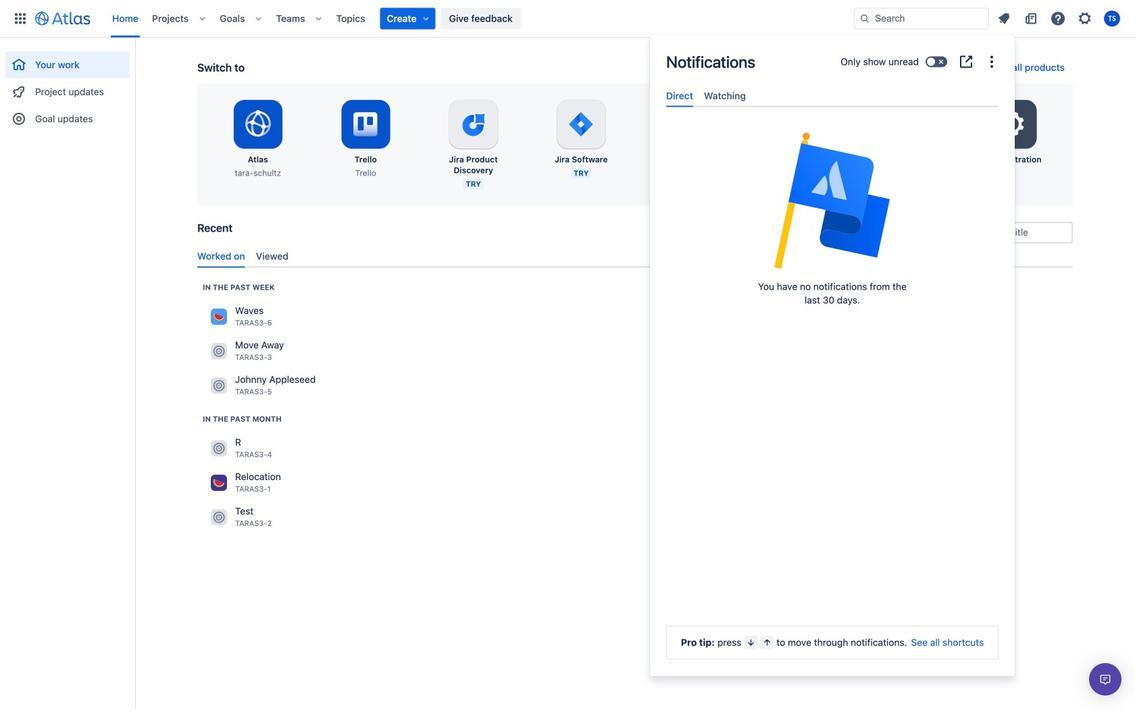 Task type: vqa. For each thing, say whether or not it's contained in the screenshot.
2nd confluence image from the top
no



Task type: locate. For each thing, give the bounding box(es) containing it.
account image
[[1104, 10, 1121, 27]]

2 heading from the top
[[203, 414, 282, 425]]

notifications image
[[996, 10, 1013, 27]]

townsquare image for 1st heading
[[211, 343, 227, 360]]

1 heading from the top
[[203, 282, 275, 293]]

townsquare image
[[211, 378, 227, 394], [211, 441, 227, 457], [211, 510, 227, 526]]

1 horizontal spatial settings image
[[1077, 10, 1094, 27]]

2 townsquare image from the top
[[211, 343, 227, 360]]

2 vertical spatial townsquare image
[[211, 510, 227, 526]]

townsquare image for 1st heading
[[211, 378, 227, 394]]

0 vertical spatial heading
[[203, 282, 275, 293]]

1 vertical spatial townsquare image
[[211, 343, 227, 360]]

None search field
[[854, 8, 990, 29]]

0 horizontal spatial settings image
[[997, 108, 1029, 141]]

group
[[5, 38, 130, 137]]

settings image right help image
[[1077, 10, 1094, 27]]

tab list
[[661, 85, 1004, 107], [192, 245, 1079, 268]]

settings image
[[1077, 10, 1094, 27], [997, 108, 1029, 141]]

3 townsquare image from the top
[[211, 510, 227, 526]]

0 vertical spatial townsquare image
[[211, 378, 227, 394]]

3 townsquare image from the top
[[211, 475, 227, 491]]

arrow down image
[[746, 638, 757, 649]]

settings image down more icon
[[997, 108, 1029, 141]]

1 vertical spatial townsquare image
[[211, 441, 227, 457]]

2 vertical spatial townsquare image
[[211, 475, 227, 491]]

1 vertical spatial heading
[[203, 414, 282, 425]]

more image
[[984, 54, 1000, 70]]

dialog
[[650, 35, 1015, 677]]

tab panel
[[661, 107, 1004, 119]]

banner
[[0, 0, 1136, 38]]

townsquare image
[[211, 309, 227, 325], [211, 343, 227, 360], [211, 475, 227, 491]]

0 vertical spatial townsquare image
[[211, 309, 227, 325]]

heading
[[203, 282, 275, 293], [203, 414, 282, 425]]

0 vertical spatial tab list
[[661, 85, 1004, 107]]

2 townsquare image from the top
[[211, 441, 227, 457]]

1 townsquare image from the top
[[211, 378, 227, 394]]

open intercom messenger image
[[1098, 672, 1114, 688]]



Task type: describe. For each thing, give the bounding box(es) containing it.
arrow up image
[[762, 638, 773, 649]]

search image
[[860, 13, 871, 24]]

open notifications in a new tab image
[[958, 54, 975, 70]]

0 vertical spatial settings image
[[1077, 10, 1094, 27]]

1 vertical spatial settings image
[[997, 108, 1029, 141]]

help image
[[1050, 10, 1067, 27]]

townsquare image for second heading from the top
[[211, 510, 227, 526]]

Filter by title field
[[954, 223, 1072, 242]]

switch to... image
[[12, 10, 28, 27]]

1 vertical spatial tab list
[[192, 245, 1079, 268]]

townsquare image for second heading from the top
[[211, 475, 227, 491]]

Search field
[[854, 8, 990, 29]]

settings image
[[781, 108, 813, 141]]

1 townsquare image from the top
[[211, 309, 227, 325]]

top element
[[8, 0, 854, 38]]



